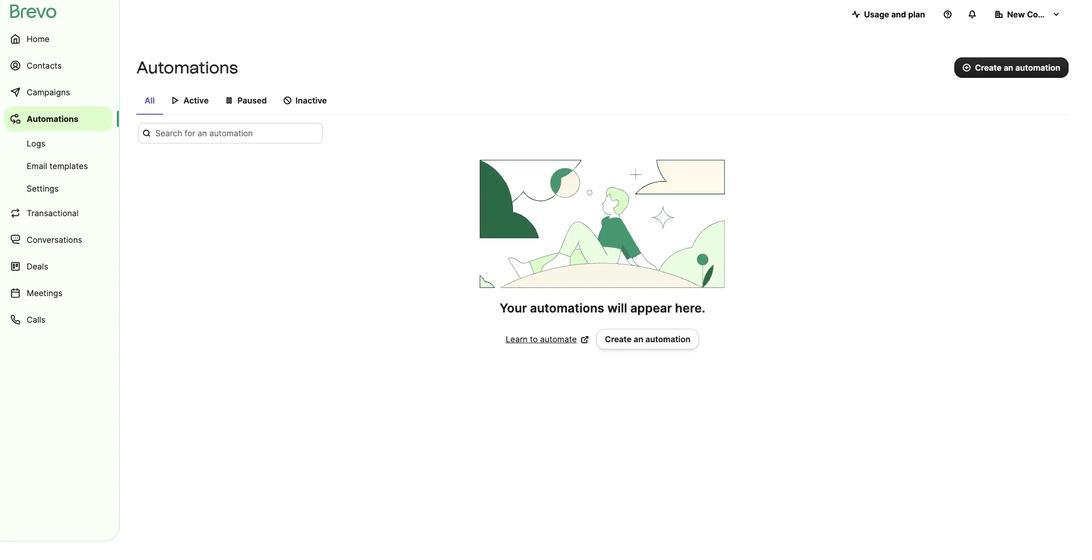 Task type: locate. For each thing, give the bounding box(es) containing it.
0 horizontal spatial create
[[605, 334, 632, 345]]

dxrbf image
[[171, 96, 179, 105], [225, 96, 233, 105]]

dxrbf image for paused
[[225, 96, 233, 105]]

learn
[[506, 334, 528, 345]]

an
[[1004, 63, 1014, 73], [634, 334, 644, 345]]

appear
[[631, 301, 672, 316]]

2 dxrbf image from the left
[[225, 96, 233, 105]]

create
[[975, 63, 1002, 73], [605, 334, 632, 345]]

0 vertical spatial create an automation button
[[955, 57, 1069, 78]]

0 horizontal spatial an
[[634, 334, 644, 345]]

here.
[[675, 301, 706, 316]]

dxrbf image inside active link
[[171, 96, 179, 105]]

1 horizontal spatial an
[[1004, 63, 1014, 73]]

automations up logs link
[[27, 114, 78, 124]]

new company button
[[987, 4, 1069, 25]]

create an automation button
[[955, 57, 1069, 78], [596, 329, 699, 350]]

1 horizontal spatial automations
[[136, 58, 238, 77]]

inactive
[[296, 95, 327, 106]]

0 horizontal spatial dxrbf image
[[171, 96, 179, 105]]

1 horizontal spatial create an automation
[[975, 63, 1061, 73]]

0 vertical spatial create
[[975, 63, 1002, 73]]

campaigns link
[[4, 80, 113, 105]]

1 vertical spatial create an automation
[[605, 334, 691, 345]]

1 vertical spatial create
[[605, 334, 632, 345]]

conversations link
[[4, 228, 113, 252]]

1 horizontal spatial create
[[975, 63, 1002, 73]]

dxrbf image for active
[[171, 96, 179, 105]]

plan
[[908, 9, 925, 19]]

1 horizontal spatial dxrbf image
[[225, 96, 233, 105]]

0 horizontal spatial create an automation button
[[596, 329, 699, 350]]

active link
[[163, 90, 217, 114]]

an inside your automations will appear here. tab panel
[[634, 334, 644, 345]]

dxrbf image inside paused link
[[225, 96, 233, 105]]

1 vertical spatial create an automation button
[[596, 329, 699, 350]]

1 horizontal spatial automation
[[1016, 63, 1061, 73]]

your
[[500, 301, 527, 316]]

0 horizontal spatial automation
[[646, 334, 691, 345]]

1 vertical spatial an
[[634, 334, 644, 345]]

create an automation
[[975, 63, 1061, 73], [605, 334, 691, 345]]

home link
[[4, 27, 113, 51]]

dxrbf image left active
[[171, 96, 179, 105]]

automation
[[1016, 63, 1061, 73], [646, 334, 691, 345]]

automations link
[[4, 107, 113, 131]]

transactional link
[[4, 201, 113, 226]]

your automations will appear here.
[[500, 301, 706, 316]]

all
[[145, 95, 155, 106]]

deals
[[27, 261, 48, 272]]

to
[[530, 334, 538, 345]]

automations
[[136, 58, 238, 77], [27, 114, 78, 124]]

1 dxrbf image from the left
[[171, 96, 179, 105]]

usage and plan
[[864, 9, 925, 19]]

dxrbf image left the paused
[[225, 96, 233, 105]]

0 horizontal spatial create an automation
[[605, 334, 691, 345]]

1 vertical spatial automations
[[27, 114, 78, 124]]

1 vertical spatial automation
[[646, 334, 691, 345]]

meetings link
[[4, 281, 113, 306]]

automations up active
[[136, 58, 238, 77]]

0 vertical spatial automations
[[136, 58, 238, 77]]

0 vertical spatial automation
[[1016, 63, 1061, 73]]

1 horizontal spatial create an automation button
[[955, 57, 1069, 78]]

tab list
[[136, 90, 1069, 115]]

automation inside your automations will appear here. tab panel
[[646, 334, 691, 345]]

meetings
[[27, 288, 63, 298]]



Task type: vqa. For each thing, say whether or not it's contained in the screenshot.
DxrBF image associated with Active
yes



Task type: describe. For each thing, give the bounding box(es) containing it.
0 vertical spatial an
[[1004, 63, 1014, 73]]

automation for create an automation button to the top
[[1016, 63, 1061, 73]]

automations
[[530, 301, 605, 316]]

will
[[608, 301, 627, 316]]

usage
[[864, 9, 890, 19]]

inactive link
[[275, 90, 335, 114]]

deals link
[[4, 254, 113, 279]]

settings
[[27, 184, 59, 194]]

home
[[27, 34, 50, 44]]

logs
[[27, 138, 45, 149]]

and
[[892, 9, 906, 19]]

learn to automate
[[506, 334, 577, 345]]

new
[[1007, 9, 1025, 19]]

create an automation inside your automations will appear here. tab panel
[[605, 334, 691, 345]]

your automations will appear here. tab panel
[[136, 123, 1069, 350]]

calls
[[27, 315, 45, 325]]

company
[[1027, 9, 1065, 19]]

usage and plan button
[[844, 4, 934, 25]]

campaigns
[[27, 87, 70, 97]]

logs link
[[4, 133, 113, 154]]

conversations
[[27, 235, 82, 245]]

new company
[[1007, 9, 1065, 19]]

tab list containing all
[[136, 90, 1069, 115]]

dxrbf image
[[283, 96, 291, 105]]

paused link
[[217, 90, 275, 114]]

settings link
[[4, 178, 113, 199]]

paused
[[237, 95, 267, 106]]

calls link
[[4, 308, 113, 332]]

automation for create an automation button in the your automations will appear here. tab panel
[[646, 334, 691, 345]]

workflow-list-search-input search field
[[138, 123, 323, 144]]

email templates link
[[4, 156, 113, 176]]

email
[[27, 161, 47, 171]]

templates
[[50, 161, 88, 171]]

all link
[[136, 90, 163, 115]]

active
[[184, 95, 209, 106]]

transactional
[[27, 208, 79, 218]]

contacts link
[[4, 53, 113, 78]]

create inside your automations will appear here. tab panel
[[605, 334, 632, 345]]

automate
[[540, 334, 577, 345]]

email templates
[[27, 161, 88, 171]]

0 vertical spatial create an automation
[[975, 63, 1061, 73]]

contacts
[[27, 60, 62, 71]]

learn to automate link
[[506, 333, 589, 346]]

0 horizontal spatial automations
[[27, 114, 78, 124]]

create an automation button inside your automations will appear here. tab panel
[[596, 329, 699, 350]]



